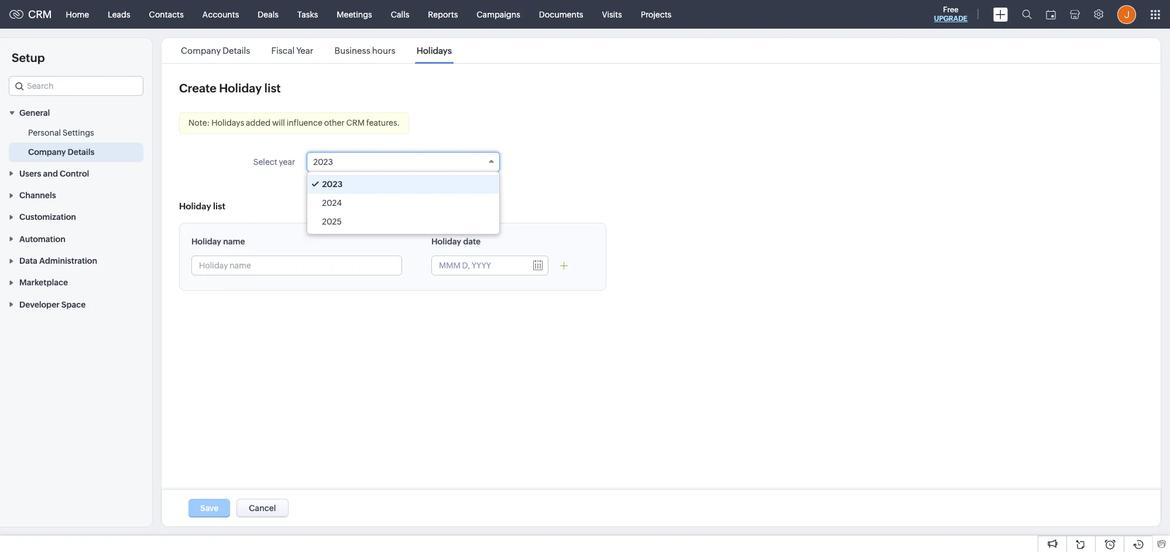 Task type: describe. For each thing, give the bounding box(es) containing it.
leads link
[[98, 0, 140, 28]]

meetings
[[337, 10, 372, 19]]

2023 for list box containing 2023
[[322, 180, 343, 189]]

accounts link
[[193, 0, 248, 28]]

calls
[[391, 10, 409, 19]]

0 vertical spatial crm
[[28, 8, 52, 20]]

1 horizontal spatial list
[[264, 81, 281, 95]]

setup
[[12, 51, 45, 64]]

features.
[[366, 118, 400, 128]]

fiscal
[[271, 46, 295, 56]]

2023 for 2023 field
[[313, 157, 333, 167]]

general button
[[0, 102, 152, 124]]

2024 option
[[307, 194, 499, 212]]

campaigns
[[477, 10, 520, 19]]

contacts
[[149, 10, 184, 19]]

2023 field
[[307, 152, 500, 172]]

select
[[253, 157, 277, 167]]

2025
[[322, 217, 342, 227]]

name
[[223, 237, 245, 246]]

year
[[296, 46, 313, 56]]

leads
[[108, 10, 130, 19]]

general
[[19, 108, 50, 118]]

company inside list
[[181, 46, 221, 56]]

0 horizontal spatial list
[[213, 201, 225, 211]]

holiday list
[[179, 201, 225, 211]]

holiday for holiday date
[[431, 237, 461, 246]]

holiday for holiday list
[[179, 201, 211, 211]]

projects
[[641, 10, 672, 19]]

personal settings link
[[28, 127, 94, 139]]

note: holidays added will influence other crm features.
[[188, 118, 400, 128]]

reports link
[[419, 0, 467, 28]]

settings
[[63, 128, 94, 138]]

deals
[[258, 10, 279, 19]]

company details link inside list
[[179, 46, 252, 56]]

holidays link
[[415, 46, 454, 56]]

added
[[246, 118, 270, 128]]

select year
[[253, 157, 295, 167]]

note:
[[188, 118, 210, 128]]

cancel
[[249, 504, 276, 513]]

MMM d, yyyy text field
[[432, 256, 526, 275]]

home link
[[57, 0, 98, 28]]

holiday up added
[[219, 81, 262, 95]]

free upgrade
[[934, 5, 968, 23]]



Task type: vqa. For each thing, say whether or not it's contained in the screenshot.
topmost HOLIDAYS
yes



Task type: locate. For each thing, give the bounding box(es) containing it.
2025 option
[[307, 212, 499, 231]]

0 vertical spatial company details link
[[179, 46, 252, 56]]

1 vertical spatial holidays
[[211, 118, 244, 128]]

1 horizontal spatial holidays
[[417, 46, 452, 56]]

0 vertical spatial 2023
[[313, 157, 333, 167]]

2023
[[313, 157, 333, 167], [322, 180, 343, 189]]

contacts link
[[140, 0, 193, 28]]

2024
[[322, 198, 342, 208]]

1 vertical spatial company details
[[28, 148, 94, 157]]

tasks link
[[288, 0, 327, 28]]

business
[[335, 46, 370, 56]]

1 horizontal spatial company details
[[181, 46, 250, 56]]

0 vertical spatial list
[[264, 81, 281, 95]]

2023 up 2024
[[322, 180, 343, 189]]

hours
[[372, 46, 395, 56]]

1 vertical spatial crm
[[346, 118, 365, 128]]

projects link
[[631, 0, 681, 28]]

list up will
[[264, 81, 281, 95]]

personal
[[28, 128, 61, 138]]

company details down the 'personal settings'
[[28, 148, 94, 157]]

details down settings
[[68, 148, 94, 157]]

company up the create
[[181, 46, 221, 56]]

tasks
[[297, 10, 318, 19]]

0 horizontal spatial holidays
[[211, 118, 244, 128]]

create holiday list
[[179, 81, 281, 95]]

visits
[[602, 10, 622, 19]]

holiday left date
[[431, 237, 461, 246]]

list up holiday name
[[213, 201, 225, 211]]

deals link
[[248, 0, 288, 28]]

0 vertical spatial company details
[[181, 46, 250, 56]]

2023 option
[[307, 175, 499, 194]]

0 vertical spatial company
[[181, 46, 221, 56]]

documents link
[[530, 0, 593, 28]]

company details link down the 'personal settings'
[[28, 147, 94, 158]]

list box containing 2023
[[307, 172, 499, 234]]

0 horizontal spatial company details
[[28, 148, 94, 157]]

cancel button
[[237, 499, 288, 518]]

company details link inside general region
[[28, 147, 94, 158]]

1 vertical spatial company
[[28, 148, 66, 157]]

crm left home link on the left of page
[[28, 8, 52, 20]]

visits link
[[593, 0, 631, 28]]

1 horizontal spatial details
[[223, 46, 250, 56]]

crm right other
[[346, 118, 365, 128]]

0 horizontal spatial details
[[68, 148, 94, 157]]

free
[[943, 5, 959, 14]]

details
[[223, 46, 250, 56], [68, 148, 94, 157]]

0 vertical spatial holidays
[[417, 46, 452, 56]]

holidays right 'note:' at the left top of page
[[211, 118, 244, 128]]

holiday for holiday name
[[191, 237, 221, 246]]

2023 inside field
[[313, 157, 333, 167]]

holidays
[[417, 46, 452, 56], [211, 118, 244, 128]]

holiday name
[[191, 237, 245, 246]]

campaigns link
[[467, 0, 530, 28]]

fiscal year
[[271, 46, 313, 56]]

documents
[[539, 10, 583, 19]]

company details inside general region
[[28, 148, 94, 157]]

fiscal year link
[[270, 46, 315, 56]]

home
[[66, 10, 89, 19]]

crm
[[28, 8, 52, 20], [346, 118, 365, 128]]

1 vertical spatial company details link
[[28, 147, 94, 158]]

company details
[[181, 46, 250, 56], [28, 148, 94, 157]]

0 horizontal spatial company
[[28, 148, 66, 157]]

reports
[[428, 10, 458, 19]]

details inside list
[[223, 46, 250, 56]]

0 vertical spatial details
[[223, 46, 250, 56]]

business hours link
[[333, 46, 397, 56]]

company down personal
[[28, 148, 66, 157]]

company details down the accounts link
[[181, 46, 250, 56]]

holiday date
[[431, 237, 481, 246]]

list box
[[307, 172, 499, 234]]

date
[[463, 237, 481, 246]]

company details link down the accounts link
[[179, 46, 252, 56]]

details inside general region
[[68, 148, 94, 157]]

influence
[[287, 118, 322, 128]]

details up 'create holiday list'
[[223, 46, 250, 56]]

2023 right year
[[313, 157, 333, 167]]

meetings link
[[327, 0, 381, 28]]

holiday left name
[[191, 237, 221, 246]]

business hours
[[335, 46, 395, 56]]

list containing company details
[[170, 38, 462, 63]]

1 horizontal spatial company details link
[[179, 46, 252, 56]]

2023 inside option
[[322, 180, 343, 189]]

company inside general region
[[28, 148, 66, 157]]

list
[[264, 81, 281, 95], [213, 201, 225, 211]]

Holiday name text field
[[192, 256, 402, 275]]

1 vertical spatial 2023
[[322, 180, 343, 189]]

upgrade
[[934, 15, 968, 23]]

0 horizontal spatial company details link
[[28, 147, 94, 158]]

will
[[272, 118, 285, 128]]

calls link
[[381, 0, 419, 28]]

1 vertical spatial details
[[68, 148, 94, 157]]

year
[[279, 157, 295, 167]]

create
[[179, 81, 217, 95]]

1 vertical spatial list
[[213, 201, 225, 211]]

holiday
[[219, 81, 262, 95], [179, 201, 211, 211], [191, 237, 221, 246], [431, 237, 461, 246]]

company
[[181, 46, 221, 56], [28, 148, 66, 157]]

1 horizontal spatial crm
[[346, 118, 365, 128]]

holidays down reports 'link'
[[417, 46, 452, 56]]

company details link
[[179, 46, 252, 56], [28, 147, 94, 158]]

holiday up holiday name
[[179, 201, 211, 211]]

1 horizontal spatial company
[[181, 46, 221, 56]]

0 horizontal spatial crm
[[28, 8, 52, 20]]

general region
[[0, 124, 152, 162]]

accounts
[[202, 10, 239, 19]]

company details inside list
[[181, 46, 250, 56]]

list
[[170, 38, 462, 63]]

crm link
[[9, 8, 52, 20]]

other
[[324, 118, 345, 128]]

personal settings
[[28, 128, 94, 138]]



